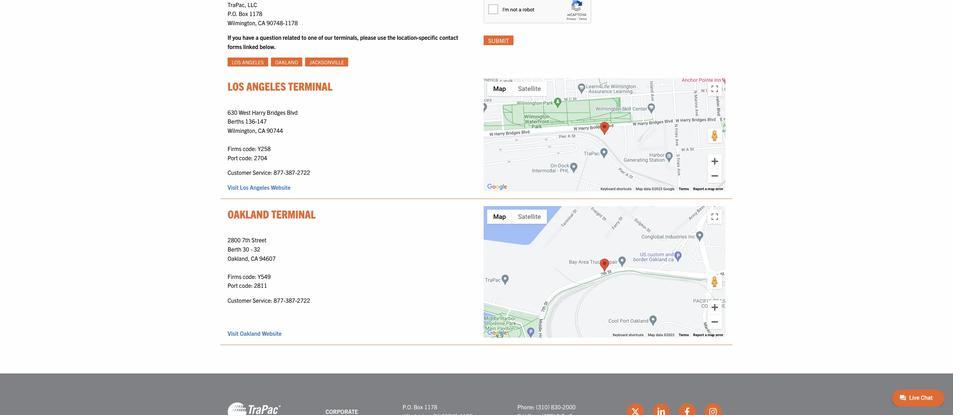 Task type: describe. For each thing, give the bounding box(es) containing it.
32
[[254, 246, 260, 253]]

(310)
[[537, 404, 550, 411]]

satellite button for oakland terminal
[[512, 210, 547, 224]]

customer service: 877-387-2722 for angeles
[[228, 169, 310, 176]]

2811
[[254, 282, 267, 290]]

387- for angeles
[[286, 169, 297, 176]]

location-
[[397, 34, 419, 41]]

box inside trapac, llc p.o. box 1178 wilmington, ca 90748-1178
[[239, 10, 248, 17]]

los for los angeles terminal
[[228, 79, 244, 93]]

2800 7th street berth 30 - 32 oakland, ca 94607
[[228, 237, 276, 262]]

ca inside trapac, llc p.o. box 1178 wilmington, ca 90748-1178
[[258, 19, 266, 26]]

p.o. inside trapac, llc p.o. box 1178 wilmington, ca 90748-1178
[[228, 10, 238, 17]]

map button for los angeles terminal
[[488, 82, 512, 96]]

report a map error link for oakland terminal
[[694, 333, 724, 337]]

830-
[[551, 404, 563, 411]]

you
[[233, 34, 241, 41]]

387- for terminal
[[286, 297, 297, 304]]

ca inside 2800 7th street berth 30 - 32 oakland, ca 94607
[[251, 255, 258, 262]]

a inside the if you have a question related to one of our terminals, please use the location-specific contact forms linked below.
[[256, 34, 259, 41]]

one
[[308, 34, 317, 41]]

©2023 for oakland terminal
[[664, 333, 675, 337]]

visit for oakland terminal
[[228, 330, 239, 337]]

map button for oakland terminal
[[488, 210, 512, 224]]

linked
[[243, 43, 259, 50]]

oakland for oakland terminal
[[228, 207, 269, 221]]

1 horizontal spatial 1178
[[285, 19, 298, 26]]

use
[[378, 34, 387, 41]]

report a map error for oakland terminal
[[694, 333, 724, 337]]

7th
[[242, 237, 250, 244]]

menu bar for oakland terminal
[[488, 210, 547, 224]]

map for map popup button for los angeles terminal
[[494, 85, 506, 93]]

bridges
[[267, 109, 286, 116]]

30
[[243, 246, 249, 253]]

visit for los angeles terminal
[[228, 184, 239, 191]]

street
[[252, 237, 267, 244]]

terminals,
[[334, 34, 359, 41]]

customer service: 877-387-2722 for terminal
[[228, 297, 310, 304]]

data for oakland terminal
[[656, 333, 664, 337]]

question
[[260, 34, 282, 41]]

report a map error link for los angeles terminal
[[694, 187, 724, 191]]

2800
[[228, 237, 241, 244]]

90748-
[[267, 19, 285, 26]]

map for los angeles terminal
[[708, 187, 715, 191]]

firms code:  y549 port code:  2811
[[228, 273, 271, 290]]

berths
[[228, 118, 244, 125]]

keyboard for oakland terminal
[[613, 333, 628, 337]]

keyboard shortcuts for oakland terminal
[[613, 333, 644, 337]]

los angeles
[[232, 59, 264, 65]]

jacksonville link
[[306, 58, 349, 67]]

to
[[302, 34, 307, 41]]

visit los angeles website
[[228, 184, 291, 191]]

port for los angeles terminal
[[228, 154, 238, 162]]

630
[[228, 109, 238, 116]]

our
[[325, 34, 333, 41]]

visit oakland website
[[228, 330, 282, 337]]

angeles for los angeles
[[242, 59, 264, 65]]

report for oakland terminal
[[694, 333, 705, 337]]

1 vertical spatial terminal
[[272, 207, 316, 221]]

if you have a question related to one of our terminals, please use the location-specific contact forms linked below.
[[228, 34, 459, 50]]

90744
[[267, 127, 283, 134]]

keyboard shortcuts button for oakland terminal
[[613, 333, 644, 338]]

wilmington, inside 630 west harry bridges blvd berths 136-147 wilmington, ca 90744
[[228, 127, 257, 134]]

firms code:  y258 port code:  2704
[[228, 145, 271, 162]]

jacksonville
[[310, 59, 344, 65]]

contact
[[440, 34, 459, 41]]

a for terminal
[[706, 333, 708, 337]]

phone:
[[518, 404, 535, 411]]

2 vertical spatial angeles
[[250, 184, 270, 191]]

report for los angeles terminal
[[694, 187, 705, 191]]

harry
[[252, 109, 266, 116]]

error for los angeles terminal
[[716, 187, 724, 191]]

keyboard for los angeles terminal
[[601, 187, 616, 191]]

terms link for oakland terminal
[[679, 333, 690, 337]]

trapac, llc p.o. box 1178 wilmington, ca 90748-1178
[[228, 1, 298, 26]]

the
[[388, 34, 396, 41]]

llc
[[248, 1, 257, 8]]

corporate
[[326, 409, 358, 416]]

please
[[360, 34, 377, 41]]

los angeles terminal
[[228, 79, 333, 93]]

google
[[664, 187, 675, 191]]

google image for los angeles terminal
[[486, 183, 509, 192]]

google image for oakland terminal
[[486, 329, 509, 338]]

map for map popup button associated with oakland terminal
[[494, 213, 506, 221]]



Task type: locate. For each thing, give the bounding box(es) containing it.
1 vertical spatial 387-
[[286, 297, 297, 304]]

1 vertical spatial ca
[[258, 127, 266, 134]]

none submit inside main content
[[484, 36, 514, 45]]

0 vertical spatial 387-
[[286, 169, 297, 176]]

1 visit from the top
[[228, 184, 239, 191]]

1 vertical spatial keyboard shortcuts
[[613, 333, 644, 337]]

terms right google at right
[[679, 187, 690, 191]]

1 vertical spatial p.o.
[[403, 404, 413, 411]]

1 horizontal spatial data
[[656, 333, 664, 337]]

customer
[[228, 169, 252, 176], [228, 297, 252, 304]]

877-
[[274, 169, 286, 176], [274, 297, 286, 304]]

630 west harry bridges blvd berths 136-147 wilmington, ca 90744
[[228, 109, 298, 134]]

ca left 90748-
[[258, 19, 266, 26]]

report
[[694, 187, 705, 191], [694, 333, 705, 337]]

satellite button for los angeles terminal
[[512, 82, 547, 96]]

firms for oakland terminal
[[228, 273, 242, 280]]

map region for oakland terminal
[[458, 161, 732, 343]]

port inside firms code:  y549 port code:  2811
[[228, 282, 238, 290]]

oakland inside oakland 'link'
[[275, 59, 298, 65]]

customer service: 877-387-2722 down 2811 at left bottom
[[228, 297, 310, 304]]

2 387- from the top
[[286, 297, 297, 304]]

1 vertical spatial customer service: 877-387-2722
[[228, 297, 310, 304]]

customer service: 877-387-2722 down 2704
[[228, 169, 310, 176]]

oakland terminal
[[228, 207, 316, 221]]

1 horizontal spatial ©2023
[[664, 333, 675, 337]]

satellite
[[519, 85, 541, 93], [519, 213, 541, 221]]

0 vertical spatial los
[[232, 59, 241, 65]]

terms for los angeles terminal
[[679, 187, 690, 191]]

satellite for oakland terminal
[[519, 213, 541, 221]]

2 vertical spatial oakland
[[240, 330, 261, 337]]

y258
[[258, 145, 271, 152]]

2 satellite from the top
[[519, 213, 541, 221]]

©2023 for los angeles terminal
[[652, 187, 663, 191]]

0 vertical spatial report a map error
[[694, 187, 724, 191]]

1 vertical spatial terms link
[[679, 333, 690, 337]]

2 report from the top
[[694, 333, 705, 337]]

2 port from the top
[[228, 282, 238, 290]]

2 terms from the top
[[679, 333, 690, 337]]

footer containing p.o. box 1178
[[0, 374, 954, 416]]

2 error from the top
[[716, 333, 724, 337]]

1 port from the top
[[228, 154, 238, 162]]

service: down 2811 at left bottom
[[253, 297, 273, 304]]

2 firms from the top
[[228, 273, 242, 280]]

1 horizontal spatial p.o.
[[403, 404, 413, 411]]

y549
[[258, 273, 271, 280]]

map for map data ©2023 google
[[636, 187, 643, 191]]

1 vertical spatial menu bar
[[488, 210, 547, 224]]

1 map from the top
[[708, 187, 715, 191]]

have
[[243, 34, 255, 41]]

2 map from the top
[[708, 333, 715, 337]]

2 877- from the top
[[274, 297, 286, 304]]

877- for angeles
[[274, 169, 286, 176]]

p.o.
[[228, 10, 238, 17], [403, 404, 413, 411]]

report a map error for los angeles terminal
[[694, 187, 724, 191]]

0 vertical spatial box
[[239, 10, 248, 17]]

2 horizontal spatial 1178
[[425, 404, 438, 411]]

1 vertical spatial report a map error link
[[694, 333, 724, 337]]

1 vertical spatial los
[[228, 79, 244, 93]]

service: for terminal
[[253, 297, 273, 304]]

map data ©2023 google
[[636, 187, 675, 191]]

oakland link
[[271, 58, 303, 67]]

wilmington, inside trapac, llc p.o. box 1178 wilmington, ca 90748-1178
[[228, 19, 257, 26]]

map
[[708, 187, 715, 191], [708, 333, 715, 337]]

service: down 2704
[[253, 169, 273, 176]]

0 vertical spatial shortcuts
[[617, 187, 632, 191]]

customer down firms code:  y258 port code:  2704
[[228, 169, 252, 176]]

1 vertical spatial google image
[[486, 329, 509, 338]]

None submit
[[484, 36, 514, 45]]

menu bar for los angeles terminal
[[488, 82, 547, 96]]

2 satellite button from the top
[[512, 210, 547, 224]]

1 report a map error link from the top
[[694, 187, 724, 191]]

firms down oakland,
[[228, 273, 242, 280]]

corporate image
[[228, 402, 281, 416]]

los up 630 at top left
[[228, 79, 244, 93]]

2 map button from the top
[[488, 210, 512, 224]]

0 vertical spatial google image
[[486, 183, 509, 192]]

1 vertical spatial report
[[694, 333, 705, 337]]

ca down 32
[[251, 255, 258, 262]]

error for oakland terminal
[[716, 333, 724, 337]]

2 2722 from the top
[[297, 297, 310, 304]]

shortcuts left map data ©2023 google
[[617, 187, 632, 191]]

customer service: 877-387-2722
[[228, 169, 310, 176], [228, 297, 310, 304]]

1 terms from the top
[[679, 187, 690, 191]]

0 vertical spatial terms
[[679, 187, 690, 191]]

angeles for los angeles terminal
[[247, 79, 286, 93]]

satellite button
[[512, 82, 547, 96], [512, 210, 547, 224]]

2 report a map error link from the top
[[694, 333, 724, 337]]

specific
[[419, 34, 438, 41]]

147
[[257, 118, 267, 125]]

0 vertical spatial customer service: 877-387-2722
[[228, 169, 310, 176]]

1 vertical spatial visit
[[228, 330, 239, 337]]

2 customer from the top
[[228, 297, 252, 304]]

0 vertical spatial terminal
[[288, 79, 333, 93]]

error
[[716, 187, 724, 191], [716, 333, 724, 337]]

los angeles link
[[228, 58, 268, 67]]

terms right map data ©2023
[[679, 333, 690, 337]]

1 google image from the top
[[486, 183, 509, 192]]

los
[[232, 59, 241, 65], [228, 79, 244, 93], [240, 184, 249, 191]]

port inside firms code:  y258 port code:  2704
[[228, 154, 238, 162]]

0 horizontal spatial 1178
[[250, 10, 263, 17]]

website
[[271, 184, 291, 191], [262, 330, 282, 337]]

box inside footer
[[414, 404, 423, 411]]

port
[[228, 154, 238, 162], [228, 282, 238, 290]]

keyboard shortcuts for los angeles terminal
[[601, 187, 632, 191]]

0 horizontal spatial ©2023
[[652, 187, 663, 191]]

0 vertical spatial satellite button
[[512, 82, 547, 96]]

terms link for los angeles terminal
[[679, 187, 690, 191]]

1 vertical spatial map
[[708, 333, 715, 337]]

trapac,
[[228, 1, 246, 8]]

menu bar
[[488, 82, 547, 96], [488, 210, 547, 224]]

1 vertical spatial data
[[656, 333, 664, 337]]

1 vertical spatial error
[[716, 333, 724, 337]]

1 vertical spatial 877-
[[274, 297, 286, 304]]

map data ©2023
[[649, 333, 675, 337]]

code: up 2704
[[243, 145, 257, 152]]

firms inside firms code:  y549 port code:  2811
[[228, 273, 242, 280]]

los for los angeles
[[232, 59, 241, 65]]

0 vertical spatial visit
[[228, 184, 239, 191]]

wilmington, up 'you'
[[228, 19, 257, 26]]

code:
[[243, 145, 257, 152], [239, 154, 253, 162], [243, 273, 257, 280], [239, 282, 253, 290]]

0 vertical spatial firms
[[228, 145, 242, 152]]

2722 for angeles
[[297, 169, 310, 176]]

0 vertical spatial service:
[[253, 169, 273, 176]]

1 vertical spatial map button
[[488, 210, 512, 224]]

phone: (310) 830-2000
[[518, 404, 576, 411]]

0 vertical spatial website
[[271, 184, 291, 191]]

box
[[239, 10, 248, 17], [414, 404, 423, 411]]

code: left 2704
[[239, 154, 253, 162]]

1 vertical spatial keyboard
[[613, 333, 628, 337]]

customer for los
[[228, 169, 252, 176]]

berth
[[228, 246, 242, 253]]

2722
[[297, 169, 310, 176], [297, 297, 310, 304]]

map button
[[488, 82, 512, 96], [488, 210, 512, 224]]

2000
[[563, 404, 576, 411]]

2 terms link from the top
[[679, 333, 690, 337]]

2 visit from the top
[[228, 330, 239, 337]]

0 vertical spatial port
[[228, 154, 238, 162]]

1 vertical spatial port
[[228, 282, 238, 290]]

1 firms from the top
[[228, 145, 242, 152]]

0 vertical spatial map button
[[488, 82, 512, 96]]

keyboard shortcuts button for los angeles terminal
[[601, 187, 632, 192]]

code: up 2811 at left bottom
[[243, 273, 257, 280]]

map
[[494, 85, 506, 93], [636, 187, 643, 191], [494, 213, 506, 221], [649, 333, 656, 337]]

terms link right google at right
[[679, 187, 690, 191]]

1 customer service: 877-387-2722 from the top
[[228, 169, 310, 176]]

0 vertical spatial report a map error link
[[694, 187, 724, 191]]

wilmington, down berths
[[228, 127, 257, 134]]

1 vertical spatial box
[[414, 404, 423, 411]]

wilmington,
[[228, 19, 257, 26], [228, 127, 257, 134]]

google image
[[486, 183, 509, 192], [486, 329, 509, 338]]

port left 2704
[[228, 154, 238, 162]]

terms
[[679, 187, 690, 191], [679, 333, 690, 337]]

1 vertical spatial satellite button
[[512, 210, 547, 224]]

0 vertical spatial terms link
[[679, 187, 690, 191]]

0 vertical spatial ©2023
[[652, 187, 663, 191]]

blvd
[[287, 109, 298, 116]]

1 vertical spatial a
[[706, 187, 708, 191]]

service: for angeles
[[253, 169, 273, 176]]

1 menu bar from the top
[[488, 82, 547, 96]]

1 report a map error from the top
[[694, 187, 724, 191]]

1 vertical spatial oakland
[[228, 207, 269, 221]]

forms
[[228, 43, 242, 50]]

1 vertical spatial 1178
[[285, 19, 298, 26]]

keyboard shortcuts
[[601, 187, 632, 191], [613, 333, 644, 337]]

map region
[[437, 53, 802, 235], [458, 161, 732, 343]]

satellite for los angeles terminal
[[519, 85, 541, 93]]

0 vertical spatial angeles
[[242, 59, 264, 65]]

0 vertical spatial data
[[644, 187, 651, 191]]

below.
[[260, 43, 276, 50]]

2704
[[254, 154, 267, 162]]

1 vertical spatial keyboard shortcuts button
[[613, 333, 644, 338]]

387-
[[286, 169, 297, 176], [286, 297, 297, 304]]

0 vertical spatial map
[[708, 187, 715, 191]]

ca inside 630 west harry bridges blvd berths 136-147 wilmington, ca 90744
[[258, 127, 266, 134]]

2722 for terminal
[[297, 297, 310, 304]]

customer down firms code:  y549 port code:  2811
[[228, 297, 252, 304]]

code: left 2811 at left bottom
[[239, 282, 253, 290]]

136-
[[245, 118, 257, 125]]

©2023
[[652, 187, 663, 191], [664, 333, 675, 337]]

0 horizontal spatial p.o.
[[228, 10, 238, 17]]

angeles down linked
[[242, 59, 264, 65]]

2 menu bar from the top
[[488, 210, 547, 224]]

main content containing los angeles terminal
[[221, 0, 802, 353]]

1 vertical spatial 2722
[[297, 297, 310, 304]]

0 vertical spatial 877-
[[274, 169, 286, 176]]

los down forms
[[232, 59, 241, 65]]

map for map data ©2023
[[649, 333, 656, 337]]

firms down berths
[[228, 145, 242, 152]]

1 387- from the top
[[286, 169, 297, 176]]

a for angeles
[[706, 187, 708, 191]]

1178
[[250, 10, 263, 17], [285, 19, 298, 26], [425, 404, 438, 411]]

of
[[319, 34, 323, 41]]

94607
[[260, 255, 276, 262]]

customer for oakland
[[228, 297, 252, 304]]

main content
[[221, 0, 802, 353]]

877- for terminal
[[274, 297, 286, 304]]

ca
[[258, 19, 266, 26], [258, 127, 266, 134], [251, 255, 258, 262]]

visit oakland website link
[[228, 330, 282, 337]]

0 vertical spatial keyboard shortcuts
[[601, 187, 632, 191]]

related
[[283, 34, 300, 41]]

keyboard shortcuts button
[[601, 187, 632, 192], [613, 333, 644, 338]]

2 vertical spatial 1178
[[425, 404, 438, 411]]

1 vertical spatial service:
[[253, 297, 273, 304]]

terminal
[[288, 79, 333, 93], [272, 207, 316, 221]]

1 vertical spatial customer
[[228, 297, 252, 304]]

angeles
[[242, 59, 264, 65], [247, 79, 286, 93], [250, 184, 270, 191]]

1 vertical spatial angeles
[[247, 79, 286, 93]]

shortcuts for los angeles terminal
[[617, 187, 632, 191]]

0 vertical spatial menu bar
[[488, 82, 547, 96]]

footer
[[0, 374, 954, 416]]

1 vertical spatial website
[[262, 330, 282, 337]]

ca down 147
[[258, 127, 266, 134]]

0 vertical spatial 2722
[[297, 169, 310, 176]]

0 vertical spatial customer
[[228, 169, 252, 176]]

-
[[251, 246, 253, 253]]

p.o. box 1178
[[403, 404, 438, 411]]

1 terms link from the top
[[679, 187, 690, 191]]

map region for los angeles terminal
[[437, 53, 802, 235]]

shortcuts for oakland terminal
[[629, 333, 644, 337]]

if
[[228, 34, 231, 41]]

0 vertical spatial ca
[[258, 19, 266, 26]]

2 google image from the top
[[486, 329, 509, 338]]

oakland,
[[228, 255, 250, 262]]

1 horizontal spatial box
[[414, 404, 423, 411]]

data for los angeles terminal
[[644, 187, 651, 191]]

1 error from the top
[[716, 187, 724, 191]]

1 map button from the top
[[488, 82, 512, 96]]

0 vertical spatial wilmington,
[[228, 19, 257, 26]]

0 vertical spatial keyboard shortcuts button
[[601, 187, 632, 192]]

visit los angeles website link
[[228, 184, 291, 191]]

keyboard
[[601, 187, 616, 191], [613, 333, 628, 337]]

firms for los angeles terminal
[[228, 145, 242, 152]]

2 vertical spatial los
[[240, 184, 249, 191]]

shortcuts
[[617, 187, 632, 191], [629, 333, 644, 337]]

1 vertical spatial satellite
[[519, 213, 541, 221]]

port for oakland terminal
[[228, 282, 238, 290]]

1 877- from the top
[[274, 169, 286, 176]]

1 report from the top
[[694, 187, 705, 191]]

port left 2811 at left bottom
[[228, 282, 238, 290]]

angeles up the harry
[[247, 79, 286, 93]]

1 vertical spatial shortcuts
[[629, 333, 644, 337]]

visit
[[228, 184, 239, 191], [228, 330, 239, 337]]

1 vertical spatial wilmington,
[[228, 127, 257, 134]]

los down firms code:  y258 port code:  2704
[[240, 184, 249, 191]]

0 vertical spatial report
[[694, 187, 705, 191]]

0 vertical spatial satellite
[[519, 85, 541, 93]]

1 vertical spatial ©2023
[[664, 333, 675, 337]]

1 service: from the top
[[253, 169, 273, 176]]

terms for oakland terminal
[[679, 333, 690, 337]]

1 satellite from the top
[[519, 85, 541, 93]]

0 vertical spatial p.o.
[[228, 10, 238, 17]]

0 vertical spatial keyboard
[[601, 187, 616, 191]]

shortcuts left map data ©2023
[[629, 333, 644, 337]]

data
[[644, 187, 651, 191], [656, 333, 664, 337]]

0 vertical spatial a
[[256, 34, 259, 41]]

1 customer from the top
[[228, 169, 252, 176]]

firms inside firms code:  y258 port code:  2704
[[228, 145, 242, 152]]

1 vertical spatial firms
[[228, 273, 242, 280]]

west
[[239, 109, 251, 116]]

2 service: from the top
[[253, 297, 273, 304]]

1 vertical spatial report a map error
[[694, 333, 724, 337]]

1 wilmington, from the top
[[228, 19, 257, 26]]

0 vertical spatial error
[[716, 187, 724, 191]]

2 vertical spatial a
[[706, 333, 708, 337]]

map for oakland terminal
[[708, 333, 715, 337]]

angeles up oakland terminal
[[250, 184, 270, 191]]

2 customer service: 877-387-2722 from the top
[[228, 297, 310, 304]]

report a map error link
[[694, 187, 724, 191], [694, 333, 724, 337]]

0 vertical spatial 1178
[[250, 10, 263, 17]]

0 vertical spatial oakland
[[275, 59, 298, 65]]

terms link right map data ©2023
[[679, 333, 690, 337]]

1 2722 from the top
[[297, 169, 310, 176]]

2 vertical spatial ca
[[251, 255, 258, 262]]

1 vertical spatial terms
[[679, 333, 690, 337]]

0 horizontal spatial data
[[644, 187, 651, 191]]

a
[[256, 34, 259, 41], [706, 187, 708, 191], [706, 333, 708, 337]]

2 report a map error from the top
[[694, 333, 724, 337]]

0 horizontal spatial box
[[239, 10, 248, 17]]

1 satellite button from the top
[[512, 82, 547, 96]]

oakland for oakland
[[275, 59, 298, 65]]

oakland
[[275, 59, 298, 65], [228, 207, 269, 221], [240, 330, 261, 337]]

2 wilmington, from the top
[[228, 127, 257, 134]]



Task type: vqa. For each thing, say whether or not it's contained in the screenshot.
los
yes



